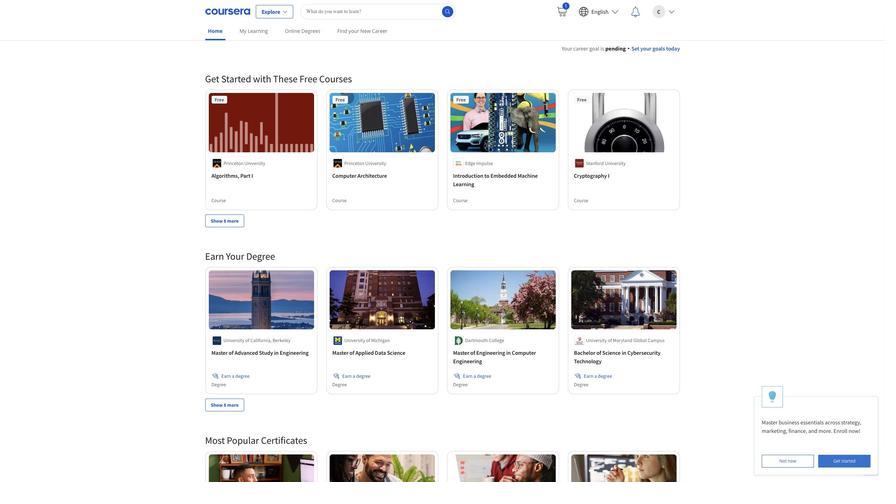 Task type: describe. For each thing, give the bounding box(es) containing it.
degree for applied
[[356, 373, 371, 379]]

now
[[788, 458, 796, 464]]

1
[[565, 2, 568, 9]]

university of michigan
[[344, 337, 390, 344]]

earn for master of applied data science
[[342, 373, 352, 379]]

edge
[[465, 160, 475, 166]]

coursera image
[[205, 6, 250, 17]]

started
[[221, 72, 251, 85]]

get for get started with these free courses
[[205, 72, 219, 85]]

started
[[842, 458, 856, 464]]

new
[[360, 28, 371, 34]]

essentials
[[801, 419, 824, 426]]

english button
[[573, 0, 624, 23]]

california,
[[250, 337, 272, 344]]

1 i from the left
[[252, 172, 253, 179]]

strategy,
[[841, 419, 862, 426]]

marketing,
[[762, 427, 788, 434]]

c button
[[647, 0, 680, 23]]

computer inside get started with these free courses collection element
[[332, 172, 356, 179]]

stanford university
[[586, 160, 626, 166]]

a for advanced
[[232, 373, 234, 379]]

a for science
[[595, 373, 597, 379]]

master of applied data science link
[[332, 349, 432, 357]]

goals
[[653, 45, 665, 52]]

introduction
[[453, 172, 483, 179]]

data
[[375, 349, 386, 356]]

degree for advanced
[[235, 373, 250, 379]]

earn your degree collection element
[[201, 238, 684, 423]]

8 for started
[[224, 218, 226, 224]]

career
[[573, 45, 588, 52]]

campus
[[648, 337, 665, 344]]

these
[[273, 72, 298, 85]]

master business essentials across strategy, marketing, finance, and more. enroll now!
[[762, 419, 863, 434]]

online degrees
[[285, 28, 320, 34]]

of for engineering
[[471, 349, 475, 356]]

algorithms,
[[212, 172, 239, 179]]

princeton for computer
[[344, 160, 364, 166]]

berkeley
[[273, 337, 291, 344]]

alice element
[[755, 386, 878, 475]]

to
[[485, 172, 490, 179]]

earn for master of engineering in computer engineering
[[463, 373, 473, 379]]

enroll
[[834, 427, 848, 434]]

of for advanced
[[229, 349, 234, 356]]

my learning
[[240, 28, 268, 34]]

global
[[634, 337, 647, 344]]

earn for master of advanced study in engineering
[[221, 373, 231, 379]]

explore button
[[256, 5, 293, 18]]

engineering down college
[[476, 349, 505, 356]]

advanced
[[235, 349, 258, 356]]

0 vertical spatial learning
[[248, 28, 268, 34]]

help center image
[[867, 464, 875, 472]]

today
[[666, 45, 680, 52]]

master for master of engineering in computer engineering
[[453, 349, 469, 356]]

goal
[[589, 45, 600, 52]]

degree for science
[[598, 373, 612, 379]]

machine
[[518, 172, 538, 179]]

university of california, berkeley
[[224, 337, 291, 344]]

c
[[657, 8, 661, 15]]

cryptography
[[574, 172, 607, 179]]

more for started
[[227, 218, 239, 224]]

set your goals today
[[632, 45, 680, 52]]

university up applied
[[344, 337, 365, 344]]

master for master of applied data science
[[332, 349, 349, 356]]

dartmouth college
[[465, 337, 504, 344]]

most popular certificates
[[205, 434, 307, 447]]

2 i from the left
[[608, 172, 610, 179]]

master of engineering in computer engineering link
[[453, 349, 553, 366]]

set
[[632, 45, 639, 52]]

degree for master of engineering in computer engineering
[[453, 381, 468, 388]]

university of maryland global campus
[[586, 337, 665, 344]]

free for computer architecture
[[336, 96, 345, 103]]

introduction to embedded machine learning link
[[453, 171, 553, 188]]

of for michigan
[[366, 337, 370, 344]]

courses
[[319, 72, 352, 85]]

online
[[285, 28, 300, 34]]

edge impulse
[[465, 160, 493, 166]]

cryptography i link
[[574, 171, 674, 180]]

What do you want to learn? text field
[[300, 4, 456, 19]]

impulse
[[476, 160, 493, 166]]

find your new career
[[337, 28, 388, 34]]

university up the architecture
[[365, 160, 386, 166]]

not now
[[780, 458, 796, 464]]

maryland
[[613, 337, 633, 344]]

university up advanced
[[224, 337, 244, 344]]

line chart image
[[576, 84, 585, 93]]

dartmouth
[[465, 337, 488, 344]]

computer architecture
[[332, 172, 387, 179]]

bachelor of science in cybersecurity technology link
[[574, 349, 674, 366]]

home
[[208, 28, 223, 34]]

princeton for algorithms,
[[224, 160, 244, 166]]

bachelor
[[574, 349, 596, 356]]

business
[[779, 419, 800, 426]]

across
[[825, 419, 840, 426]]

show for earn
[[211, 402, 223, 408]]

in for master of engineering in computer engineering
[[506, 349, 511, 356]]

popular
[[227, 434, 259, 447]]

main content containing get started with these free courses
[[0, 36, 885, 482]]

master for master business essentials across strategy, marketing, finance, and more. enroll now!
[[762, 419, 778, 426]]

computer architecture link
[[332, 171, 432, 180]]

find your new career link
[[335, 23, 390, 39]]

career
[[372, 28, 388, 34]]

university up cryptography i link
[[605, 160, 626, 166]]

course for computer architecture
[[332, 197, 347, 203]]

course for cryptography i
[[574, 197, 589, 203]]

finance,
[[789, 427, 807, 434]]

pending
[[606, 45, 626, 52]]



Task type: vqa. For each thing, say whether or not it's contained in the screenshot.


Task type: locate. For each thing, give the bounding box(es) containing it.
science
[[387, 349, 405, 356], [603, 349, 621, 356]]

earn a degree for engineering
[[463, 373, 491, 379]]

1 horizontal spatial get
[[834, 458, 841, 464]]

master of advanced study in engineering
[[212, 349, 309, 356]]

your for set
[[641, 45, 652, 52]]

master down dartmouth
[[453, 349, 469, 356]]

0 horizontal spatial i
[[252, 172, 253, 179]]

in
[[274, 349, 279, 356], [506, 349, 511, 356], [622, 349, 626, 356]]

0 horizontal spatial science
[[387, 349, 405, 356]]

stanford
[[586, 160, 604, 166]]

0 vertical spatial get
[[205, 72, 219, 85]]

learning inside the "introduction to embedded machine learning"
[[453, 180, 474, 188]]

your right set on the top of page
[[641, 45, 652, 52]]

show 8 more button inside earn your degree collection element
[[205, 399, 244, 411]]

show
[[211, 218, 223, 224], [211, 402, 223, 408]]

0 vertical spatial show 8 more
[[211, 218, 239, 224]]

computer
[[332, 172, 356, 179], [512, 349, 536, 356]]

1 more from the top
[[227, 218, 239, 224]]

science down maryland
[[603, 349, 621, 356]]

in for bachelor of science in cybersecurity technology
[[622, 349, 626, 356]]

1 degree from the left
[[235, 373, 250, 379]]

your career goal is pending
[[562, 45, 626, 52]]

get inside get started with these free courses collection element
[[205, 72, 219, 85]]

science right data at left
[[387, 349, 405, 356]]

master of advanced study in engineering link
[[212, 349, 311, 357]]

applied
[[356, 349, 374, 356]]

show 8 more inside earn your degree collection element
[[211, 402, 239, 408]]

0 vertical spatial more
[[227, 218, 239, 224]]

degrees
[[301, 28, 320, 34]]

my learning link
[[237, 23, 271, 39]]

engineering down berkeley
[[280, 349, 309, 356]]

1 science from the left
[[387, 349, 405, 356]]

course down computer architecture on the top of the page
[[332, 197, 347, 203]]

show 8 more for started
[[211, 218, 239, 224]]

2 degree from the left
[[356, 373, 371, 379]]

i
[[252, 172, 253, 179], [608, 172, 610, 179]]

1 vertical spatial learning
[[453, 180, 474, 188]]

2 horizontal spatial in
[[622, 349, 626, 356]]

1 horizontal spatial science
[[603, 349, 621, 356]]

study
[[259, 349, 273, 356]]

free for cryptography i
[[577, 96, 587, 103]]

of for science
[[597, 349, 601, 356]]

degree for bachelor of science in cybersecurity technology
[[574, 381, 589, 388]]

1 vertical spatial your
[[641, 45, 652, 52]]

of for california,
[[245, 337, 249, 344]]

my
[[240, 28, 247, 34]]

i right part
[[252, 172, 253, 179]]

and
[[809, 427, 818, 434]]

1 show 8 more from the top
[[211, 218, 239, 224]]

i down stanford university
[[608, 172, 610, 179]]

1 vertical spatial show
[[211, 402, 223, 408]]

master left applied
[[332, 349, 349, 356]]

3 earn a degree from the left
[[463, 373, 491, 379]]

1 show from the top
[[211, 218, 223, 224]]

of left michigan
[[366, 337, 370, 344]]

of left advanced
[[229, 349, 234, 356]]

earn a degree for science
[[584, 373, 612, 379]]

explore
[[262, 8, 280, 15]]

2 a from the left
[[353, 373, 355, 379]]

science inside bachelor of science in cybersecurity technology
[[603, 349, 621, 356]]

of up technology
[[597, 349, 601, 356]]

8 for your
[[224, 402, 226, 408]]

of left maryland
[[608, 337, 612, 344]]

1 horizontal spatial princeton
[[344, 160, 364, 166]]

online degrees link
[[282, 23, 323, 39]]

main content
[[0, 36, 885, 482]]

free
[[300, 72, 317, 85], [215, 96, 224, 103], [336, 96, 345, 103], [456, 96, 466, 103], [577, 96, 587, 103]]

more inside earn your degree collection element
[[227, 402, 239, 408]]

lightbulb tip image
[[769, 391, 776, 403]]

with
[[253, 72, 271, 85]]

your inside dropdown button
[[641, 45, 652, 52]]

course down introduction
[[453, 197, 468, 203]]

None search field
[[300, 4, 456, 19]]

1 earn a degree from the left
[[221, 373, 250, 379]]

0 vertical spatial show
[[211, 218, 223, 224]]

1 link
[[551, 0, 573, 23]]

earn a degree down technology
[[584, 373, 612, 379]]

1 a from the left
[[232, 373, 234, 379]]

earn
[[205, 250, 224, 262], [221, 373, 231, 379], [342, 373, 352, 379], [463, 373, 473, 379], [584, 373, 594, 379]]

2 more from the top
[[227, 402, 239, 408]]

get for get started
[[834, 458, 841, 464]]

earn a degree down advanced
[[221, 373, 250, 379]]

certificates
[[261, 434, 307, 447]]

not now button
[[762, 455, 814, 468]]

get started
[[834, 458, 856, 464]]

computer inside master of engineering in computer engineering
[[512, 349, 536, 356]]

degree down advanced
[[235, 373, 250, 379]]

earn a degree down master of engineering in computer engineering
[[463, 373, 491, 379]]

of inside bachelor of science in cybersecurity technology
[[597, 349, 601, 356]]

learning right my
[[248, 28, 268, 34]]

1 horizontal spatial computer
[[512, 349, 536, 356]]

3 degree from the left
[[477, 373, 491, 379]]

of inside master of engineering in computer engineering
[[471, 349, 475, 356]]

0 horizontal spatial your
[[349, 28, 359, 34]]

1 horizontal spatial your
[[562, 45, 572, 52]]

2 princeton university from the left
[[344, 160, 386, 166]]

course for introduction to embedded machine learning
[[453, 197, 468, 203]]

1 princeton university from the left
[[224, 160, 265, 166]]

your right find
[[349, 28, 359, 34]]

princeton up computer architecture on the top of the page
[[344, 160, 364, 166]]

architecture
[[358, 172, 387, 179]]

0 vertical spatial your
[[349, 28, 359, 34]]

princeton
[[224, 160, 244, 166], [344, 160, 364, 166]]

university up algorithms, part i link
[[245, 160, 265, 166]]

most popular certificates collection element
[[201, 423, 684, 482]]

engineering for in
[[453, 358, 482, 365]]

1 vertical spatial show 8 more button
[[205, 399, 244, 411]]

earn a degree for applied
[[342, 373, 371, 379]]

1 vertical spatial computer
[[512, 349, 536, 356]]

master of engineering in computer engineering
[[453, 349, 536, 365]]

a for engineering
[[474, 373, 476, 379]]

university
[[245, 160, 265, 166], [365, 160, 386, 166], [605, 160, 626, 166], [224, 337, 244, 344], [344, 337, 365, 344], [586, 337, 607, 344]]

princeton university up part
[[224, 160, 265, 166]]

0 vertical spatial 8
[[224, 218, 226, 224]]

8
[[224, 218, 226, 224], [224, 402, 226, 408]]

of for maryland
[[608, 337, 612, 344]]

algorithms, part i link
[[212, 171, 311, 180]]

now!
[[849, 427, 861, 434]]

introduction to embedded machine learning
[[453, 172, 538, 188]]

earn your degree
[[205, 250, 275, 262]]

0 horizontal spatial in
[[274, 349, 279, 356]]

degree down master of engineering in computer engineering
[[477, 373, 491, 379]]

free for algorithms, part i
[[215, 96, 224, 103]]

4 course from the left
[[574, 197, 589, 203]]

2 show 8 more button from the top
[[205, 399, 244, 411]]

3 a from the left
[[474, 373, 476, 379]]

princeton university for architecture
[[344, 160, 386, 166]]

more.
[[819, 427, 833, 434]]

0 vertical spatial computer
[[332, 172, 356, 179]]

1 horizontal spatial in
[[506, 349, 511, 356]]

show 8 more
[[211, 218, 239, 224], [211, 402, 239, 408]]

earn a degree for advanced
[[221, 373, 250, 379]]

cryptography i
[[574, 172, 610, 179]]

earn a degree down applied
[[342, 373, 371, 379]]

princeton up algorithms, part i
[[224, 160, 244, 166]]

algorithms, part i
[[212, 172, 253, 179]]

more
[[227, 218, 239, 224], [227, 402, 239, 408]]

0 horizontal spatial get
[[205, 72, 219, 85]]

degree for engineering
[[477, 373, 491, 379]]

2 in from the left
[[506, 349, 511, 356]]

degree down technology
[[598, 373, 612, 379]]

0 horizontal spatial princeton university
[[224, 160, 265, 166]]

0 horizontal spatial princeton
[[224, 160, 244, 166]]

earn a degree
[[221, 373, 250, 379], [342, 373, 371, 379], [463, 373, 491, 379], [584, 373, 612, 379]]

your
[[562, 45, 572, 52], [226, 250, 244, 262]]

show 8 more inside get started with these free courses collection element
[[211, 218, 239, 224]]

michigan
[[371, 337, 390, 344]]

more inside get started with these free courses collection element
[[227, 218, 239, 224]]

get inside get started link
[[834, 458, 841, 464]]

master inside master business essentials across strategy, marketing, finance, and more. enroll now!
[[762, 419, 778, 426]]

engineering down dartmouth
[[453, 358, 482, 365]]

embedded
[[491, 172, 517, 179]]

master of applied data science
[[332, 349, 405, 356]]

learning down introduction
[[453, 180, 474, 188]]

degree down applied
[[356, 373, 371, 379]]

a
[[232, 373, 234, 379], [353, 373, 355, 379], [474, 373, 476, 379], [595, 373, 597, 379]]

most
[[205, 434, 225, 447]]

1 horizontal spatial i
[[608, 172, 610, 179]]

cybersecurity
[[628, 349, 661, 356]]

0 horizontal spatial learning
[[248, 28, 268, 34]]

1 horizontal spatial princeton university
[[344, 160, 386, 166]]

2 earn a degree from the left
[[342, 373, 371, 379]]

degree
[[246, 250, 275, 262], [212, 381, 226, 388], [332, 381, 347, 388], [453, 381, 468, 388], [574, 381, 589, 388]]

your
[[349, 28, 359, 34], [641, 45, 652, 52]]

master inside master of engineering in computer engineering
[[453, 349, 469, 356]]

0 horizontal spatial your
[[226, 250, 244, 262]]

8 inside get started with these free courses collection element
[[224, 218, 226, 224]]

more for your
[[227, 402, 239, 408]]

of for applied
[[350, 349, 354, 356]]

course down cryptography
[[574, 197, 589, 203]]

1 8 from the top
[[224, 218, 226, 224]]

2 show 8 more from the top
[[211, 402, 239, 408]]

3 course from the left
[[453, 197, 468, 203]]

master for master of advanced study in engineering
[[212, 349, 228, 356]]

degree for master of advanced study in engineering
[[212, 381, 226, 388]]

2 princeton from the left
[[344, 160, 364, 166]]

1 vertical spatial get
[[834, 458, 841, 464]]

english
[[592, 8, 609, 15]]

course for algorithms, part i
[[212, 197, 226, 203]]

technology
[[574, 358, 602, 365]]

is
[[601, 45, 604, 52]]

earn for bachelor of science in cybersecurity technology
[[584, 373, 594, 379]]

degree for master of applied data science
[[332, 381, 347, 388]]

university up bachelor
[[586, 337, 607, 344]]

shopping cart: 1 item element
[[556, 2, 570, 17]]

show inside get started with these free courses collection element
[[211, 218, 223, 224]]

4 a from the left
[[595, 373, 597, 379]]

princeton university up computer architecture on the top of the page
[[344, 160, 386, 166]]

course down algorithms,
[[212, 197, 226, 203]]

in inside master of engineering in computer engineering
[[506, 349, 511, 356]]

course
[[212, 197, 226, 203], [332, 197, 347, 203], [453, 197, 468, 203], [574, 197, 589, 203]]

0 horizontal spatial computer
[[332, 172, 356, 179]]

find
[[337, 28, 347, 34]]

show 8 more button for started
[[205, 214, 244, 227]]

1 vertical spatial show 8 more
[[211, 402, 239, 408]]

a for applied
[[353, 373, 355, 379]]

get started with these free courses
[[205, 72, 352, 85]]

show 8 more button for your
[[205, 399, 244, 411]]

princeton university
[[224, 160, 265, 166], [344, 160, 386, 166]]

not
[[780, 458, 787, 464]]

bachelor of science in cybersecurity technology
[[574, 349, 661, 365]]

in inside bachelor of science in cybersecurity technology
[[622, 349, 626, 356]]

2 8 from the top
[[224, 402, 226, 408]]

of left applied
[[350, 349, 354, 356]]

8 inside earn your degree collection element
[[224, 402, 226, 408]]

get started link
[[819, 455, 871, 468]]

1 horizontal spatial your
[[641, 45, 652, 52]]

home link
[[205, 23, 225, 40]]

2 science from the left
[[603, 349, 621, 356]]

0 vertical spatial your
[[562, 45, 572, 52]]

engineering for study
[[280, 349, 309, 356]]

4 earn a degree from the left
[[584, 373, 612, 379]]

1 princeton from the left
[[224, 160, 244, 166]]

of
[[245, 337, 249, 344], [366, 337, 370, 344], [608, 337, 612, 344], [229, 349, 234, 356], [350, 349, 354, 356], [471, 349, 475, 356], [597, 349, 601, 356]]

3 in from the left
[[622, 349, 626, 356]]

show inside earn your degree collection element
[[211, 402, 223, 408]]

your for find
[[349, 28, 359, 34]]

master up marketing,
[[762, 419, 778, 426]]

get started with these free courses collection element
[[201, 61, 684, 238]]

show 8 more button
[[205, 214, 244, 227], [205, 399, 244, 411]]

free for introduction to embedded machine learning
[[456, 96, 466, 103]]

1 vertical spatial more
[[227, 402, 239, 408]]

show for get
[[211, 218, 223, 224]]

of down dartmouth
[[471, 349, 475, 356]]

part
[[240, 172, 250, 179]]

repeat image
[[576, 97, 585, 106]]

show 8 more button inside get started with these free courses collection element
[[205, 214, 244, 227]]

4 degree from the left
[[598, 373, 612, 379]]

2 show from the top
[[211, 402, 223, 408]]

1 vertical spatial your
[[226, 250, 244, 262]]

master left advanced
[[212, 349, 228, 356]]

2 course from the left
[[332, 197, 347, 203]]

show 8 more for your
[[211, 402, 239, 408]]

1 horizontal spatial learning
[[453, 180, 474, 188]]

1 course from the left
[[212, 197, 226, 203]]

of up advanced
[[245, 337, 249, 344]]

1 in from the left
[[274, 349, 279, 356]]

college
[[489, 337, 504, 344]]

princeton university for part
[[224, 160, 265, 166]]

1 vertical spatial 8
[[224, 402, 226, 408]]

get
[[205, 72, 219, 85], [834, 458, 841, 464]]

1 show 8 more button from the top
[[205, 214, 244, 227]]

0 vertical spatial show 8 more button
[[205, 214, 244, 227]]

set your goals today button
[[628, 44, 680, 53]]



